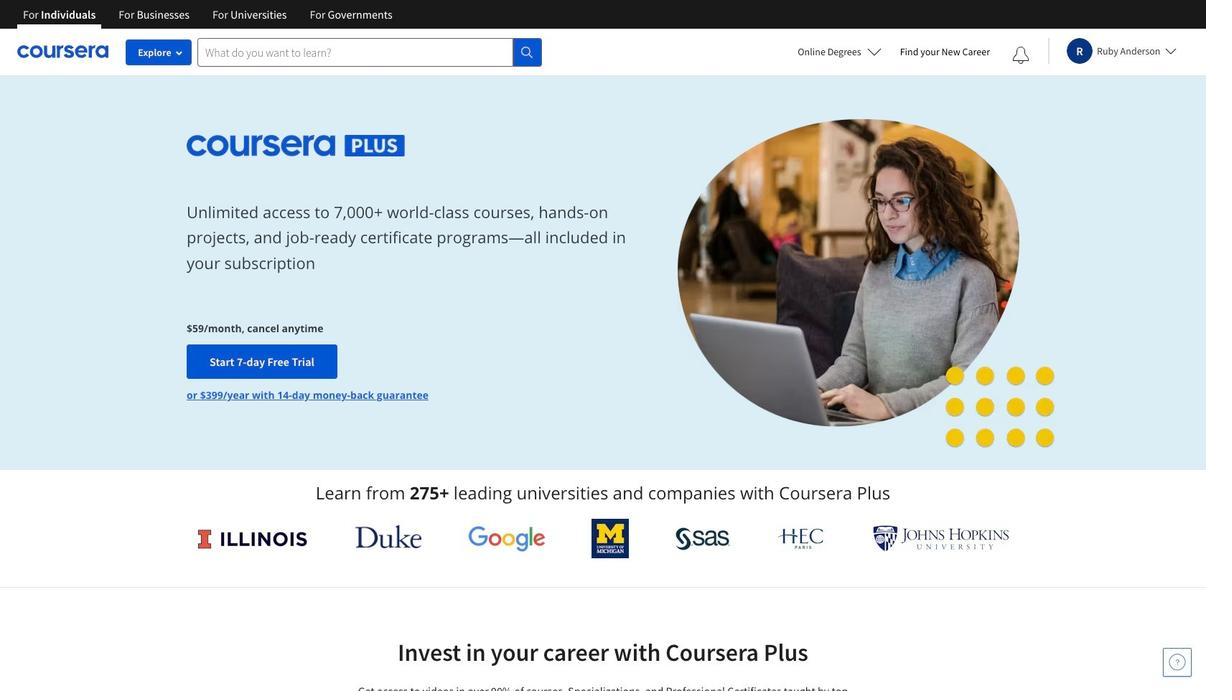 Task type: vqa. For each thing, say whether or not it's contained in the screenshot.
fully in the right bottom of the page
no



Task type: locate. For each thing, give the bounding box(es) containing it.
help center image
[[1169, 654, 1186, 671]]

None search field
[[197, 38, 542, 66]]

coursera image
[[17, 40, 108, 63]]

university of illinois at urbana-champaign image
[[197, 527, 309, 550]]

johns hopkins university image
[[873, 526, 1010, 552]]

banner navigation
[[11, 0, 404, 29]]

hec paris image
[[776, 524, 827, 554]]

university of michigan image
[[592, 519, 629, 559]]

coursera plus image
[[187, 135, 405, 156]]

duke university image
[[355, 526, 422, 549]]



Task type: describe. For each thing, give the bounding box(es) containing it.
sas image
[[676, 527, 730, 550]]

google image
[[468, 526, 545, 552]]

What do you want to learn? text field
[[197, 38, 513, 66]]



